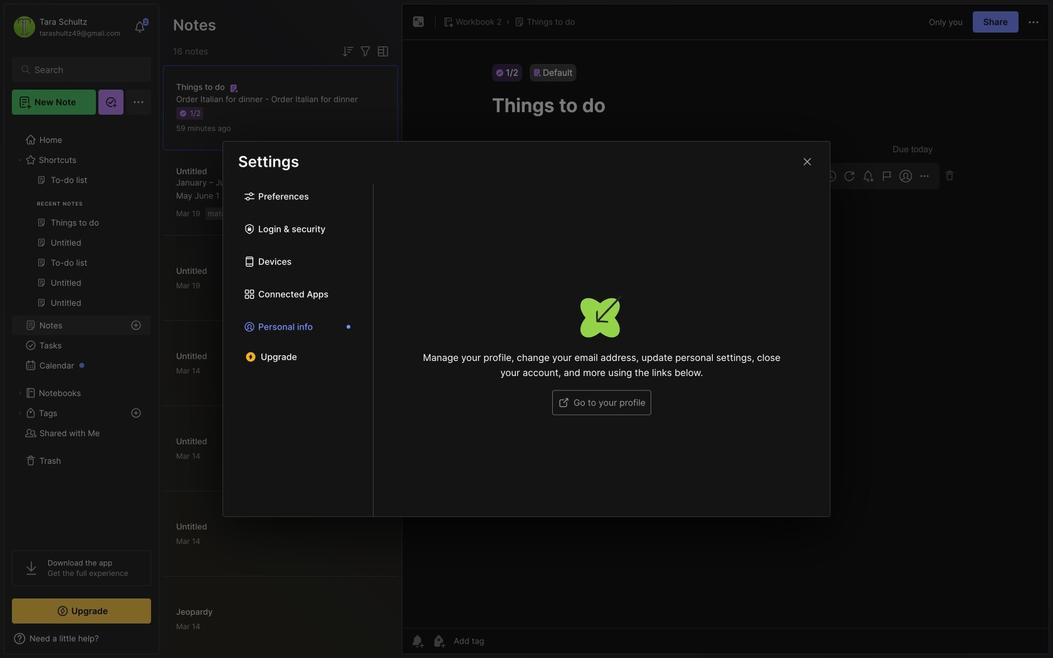 Task type: describe. For each thing, give the bounding box(es) containing it.
main element
[[0, 0, 163, 659]]

Search text field
[[34, 64, 135, 76]]

note window element
[[402, 4, 1050, 655]]

group inside tree
[[12, 170, 151, 320]]

expand notebooks image
[[16, 389, 24, 397]]

Note Editor text field
[[403, 40, 1049, 628]]

add tag image
[[432, 634, 447, 649]]

close image
[[800, 154, 815, 169]]



Task type: locate. For each thing, give the bounding box(es) containing it.
expand note image
[[411, 14, 426, 29]]

tree inside main element
[[4, 122, 159, 539]]

none search field inside main element
[[34, 62, 135, 77]]

group
[[12, 170, 151, 320]]

expand tags image
[[16, 410, 24, 417]]

None search field
[[34, 62, 135, 77]]

tab list
[[223, 184, 374, 517]]

add a reminder image
[[410, 634, 425, 649]]

tree
[[4, 122, 159, 539]]



Task type: vqa. For each thing, say whether or not it's contained in the screenshot.
Click To Collapse image
no



